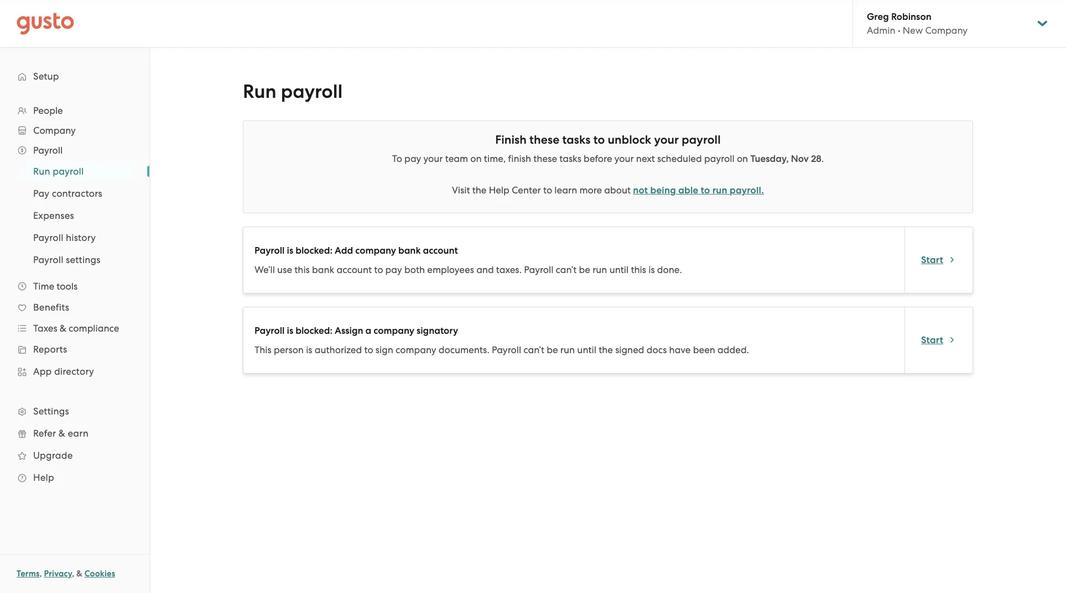 Task type: describe. For each thing, give the bounding box(es) containing it.
tools
[[57, 281, 78, 292]]

payroll history
[[33, 232, 96, 244]]

app directory link
[[11, 362, 138, 382]]

•
[[898, 25, 901, 36]]

tuesday,
[[751, 153, 789, 165]]

this
[[255, 345, 272, 356]]

finish
[[508, 153, 531, 164]]

sign
[[376, 345, 393, 356]]

visit the help center to learn more about not being able to run payroll.
[[452, 185, 764, 196]]

0 horizontal spatial account
[[337, 265, 372, 276]]

help link
[[11, 468, 138, 488]]

0 horizontal spatial be
[[547, 345, 558, 356]]

payroll right documents.
[[492, 345, 521, 356]]

to up before
[[594, 133, 605, 147]]

settings
[[66, 255, 101, 266]]

1 vertical spatial run
[[593, 265, 607, 276]]

benefits
[[33, 302, 69, 313]]

payroll inside to pay your team on time, finish these tasks before your next scheduled payroll on tuesday, nov 28 .
[[705, 153, 735, 164]]

is left done.
[[649, 265, 655, 276]]

history
[[66, 232, 96, 244]]

2 on from the left
[[737, 153, 748, 164]]

benefits link
[[11, 298, 138, 318]]

company inside dropdown button
[[33, 125, 76, 136]]

unblock
[[608, 133, 652, 147]]

.
[[822, 153, 824, 164]]

we'll
[[255, 265, 275, 276]]

people button
[[11, 101, 138, 121]]

these inside to pay your team on time, finish these tasks before your next scheduled payroll on tuesday, nov 28 .
[[534, 153, 557, 164]]

before
[[584, 153, 612, 164]]

app directory
[[33, 366, 94, 377]]

to
[[392, 153, 402, 164]]

center
[[512, 185, 541, 196]]

payroll for payroll
[[33, 145, 63, 156]]

docs
[[647, 345, 667, 356]]

and
[[477, 265, 494, 276]]

app
[[33, 366, 52, 377]]

reports link
[[11, 340, 138, 360]]

a
[[366, 325, 372, 337]]

payroll inside list
[[53, 166, 84, 177]]

2 vertical spatial &
[[76, 570, 82, 579]]

& for earn
[[59, 428, 65, 439]]

0 vertical spatial bank
[[398, 245, 421, 257]]

list containing people
[[0, 101, 149, 489]]

finish
[[495, 133, 527, 147]]

new
[[903, 25, 923, 36]]

home image
[[17, 12, 74, 35]]

is up the use
[[287, 245, 293, 257]]

privacy link
[[44, 570, 72, 579]]

refer & earn link
[[11, 424, 138, 444]]

taxes
[[33, 323, 57, 334]]

expenses link
[[20, 206, 138, 226]]

to down payroll is blocked: add company bank account
[[374, 265, 383, 276]]

1 horizontal spatial your
[[615, 153, 634, 164]]

directory
[[54, 366, 94, 377]]

payroll for payroll history
[[33, 232, 63, 244]]

gusto navigation element
[[0, 48, 149, 507]]

2 horizontal spatial your
[[654, 133, 679, 147]]

compliance
[[69, 323, 119, 334]]

payroll is blocked: add company bank account
[[255, 245, 458, 257]]

pay inside to pay your team on time, finish these tasks before your next scheduled payroll on tuesday, nov 28 .
[[405, 153, 421, 164]]

settings
[[33, 406, 69, 417]]

people
[[33, 105, 63, 116]]

nov
[[791, 153, 809, 165]]

start link for payroll is blocked: assign a company signatory
[[922, 334, 957, 347]]

not
[[633, 185, 648, 196]]

is up person
[[287, 325, 293, 337]]

time tools
[[33, 281, 78, 292]]

28
[[811, 153, 822, 165]]

expenses
[[33, 210, 74, 221]]

1 vertical spatial company
[[374, 325, 415, 337]]

refer & earn
[[33, 428, 89, 439]]

authorized
[[315, 345, 362, 356]]

the inside visit the help center to learn more about not being able to run payroll.
[[472, 185, 487, 196]]

0 vertical spatial tasks
[[563, 133, 591, 147]]

next
[[636, 153, 655, 164]]

1 horizontal spatial account
[[423, 245, 458, 257]]

payroll settings
[[33, 255, 101, 266]]

taxes & compliance button
[[11, 319, 138, 339]]

privacy
[[44, 570, 72, 579]]

blocked: for add
[[296, 245, 333, 257]]

about
[[605, 185, 631, 196]]

being
[[651, 185, 676, 196]]

contractors
[[52, 188, 102, 199]]

time tools button
[[11, 277, 138, 297]]

help inside list
[[33, 473, 54, 484]]

robinson
[[892, 11, 932, 23]]

setup
[[33, 71, 59, 82]]

blocked: for assign
[[296, 325, 333, 337]]

refer
[[33, 428, 56, 439]]

payroll for payroll is blocked: assign a company signatory
[[255, 325, 285, 337]]

upgrade link
[[11, 446, 138, 466]]

0 vertical spatial company
[[355, 245, 396, 257]]



Task type: locate. For each thing, give the bounding box(es) containing it.
pay right to
[[405, 153, 421, 164]]

your
[[654, 133, 679, 147], [424, 153, 443, 164], [615, 153, 634, 164]]

1 on from the left
[[471, 153, 482, 164]]

1 horizontal spatial run
[[593, 265, 607, 276]]

1 vertical spatial &
[[59, 428, 65, 439]]

1 vertical spatial these
[[534, 153, 557, 164]]

taxes & compliance
[[33, 323, 119, 334]]

payroll up we'll
[[255, 245, 285, 257]]

2 horizontal spatial run
[[713, 185, 728, 196]]

tasks up before
[[563, 133, 591, 147]]

1 horizontal spatial company
[[926, 25, 968, 36]]

more
[[580, 185, 602, 196]]

0 horizontal spatial this
[[295, 265, 310, 276]]

to
[[594, 133, 605, 147], [543, 185, 552, 196], [701, 185, 710, 196], [374, 265, 383, 276], [364, 345, 373, 356]]

0 vertical spatial start
[[922, 254, 944, 266]]

2 blocked: from the top
[[296, 325, 333, 337]]

1 , from the left
[[40, 570, 42, 579]]

pay contractors
[[33, 188, 102, 199]]

1 vertical spatial account
[[337, 265, 372, 276]]

0 horizontal spatial ,
[[40, 570, 42, 579]]

payroll is blocked: assign a company signatory
[[255, 325, 458, 337]]

signatory
[[417, 325, 458, 337]]

run inside run payroll link
[[33, 166, 50, 177]]

1 vertical spatial can't
[[524, 345, 545, 356]]

team
[[445, 153, 468, 164]]

1 vertical spatial until
[[577, 345, 597, 356]]

0 horizontal spatial on
[[471, 153, 482, 164]]

0 vertical spatial can't
[[556, 265, 577, 276]]

0 vertical spatial start link
[[922, 254, 957, 267]]

time,
[[484, 153, 506, 164]]

2 vertical spatial run
[[561, 345, 575, 356]]

signed
[[616, 345, 645, 356]]

company up "sign"
[[374, 325, 415, 337]]

blocked: left add
[[296, 245, 333, 257]]

cookies
[[85, 570, 115, 579]]

run payroll
[[243, 80, 343, 103], [33, 166, 84, 177]]

on left tuesday,
[[737, 153, 748, 164]]

2 start from the top
[[922, 335, 944, 346]]

0 horizontal spatial run
[[33, 166, 50, 177]]

0 horizontal spatial until
[[577, 345, 597, 356]]

0 vertical spatial blocked:
[[296, 245, 333, 257]]

1 vertical spatial pay
[[386, 265, 402, 276]]

scheduled
[[658, 153, 702, 164]]

been
[[693, 345, 716, 356]]

tasks
[[563, 133, 591, 147], [560, 153, 582, 164]]

start for signatory
[[922, 335, 944, 346]]

0 horizontal spatial the
[[472, 185, 487, 196]]

payroll up this
[[255, 325, 285, 337]]

until left signed
[[577, 345, 597, 356]]

0 horizontal spatial help
[[33, 473, 54, 484]]

be
[[579, 265, 591, 276], [547, 345, 558, 356]]

0 horizontal spatial can't
[[524, 345, 545, 356]]

, left cookies
[[72, 570, 74, 579]]

taxes.
[[496, 265, 522, 276]]

to right able
[[701, 185, 710, 196]]

assign
[[335, 325, 363, 337]]

account down payroll is blocked: add company bank account
[[337, 265, 372, 276]]

cookies button
[[85, 568, 115, 581]]

to pay your team on time, finish these tasks before your next scheduled payroll on tuesday, nov 28 .
[[392, 153, 824, 165]]

greg
[[867, 11, 889, 23]]

1 start link from the top
[[922, 254, 957, 267]]

, left "privacy" link
[[40, 570, 42, 579]]

earn
[[68, 428, 89, 439]]

0 vertical spatial account
[[423, 245, 458, 257]]

your down unblock
[[615, 153, 634, 164]]

start link
[[922, 254, 957, 267], [922, 334, 957, 347]]

1 horizontal spatial on
[[737, 153, 748, 164]]

settings link
[[11, 402, 138, 422]]

0 vertical spatial run
[[243, 80, 277, 103]]

until left done.
[[610, 265, 629, 276]]

2 this from the left
[[631, 265, 646, 276]]

1 vertical spatial start
[[922, 335, 944, 346]]

time
[[33, 281, 54, 292]]

is right person
[[306, 345, 312, 356]]

finish these tasks to unblock your payroll
[[495, 133, 721, 147]]

payroll settings link
[[20, 250, 138, 270]]

reports
[[33, 344, 67, 355]]

pay left both in the top of the page
[[386, 265, 402, 276]]

tasks left before
[[560, 153, 582, 164]]

your up scheduled
[[654, 133, 679, 147]]

these right 'finish'
[[534, 153, 557, 164]]

admin
[[867, 25, 896, 36]]

1 vertical spatial the
[[599, 345, 613, 356]]

1 horizontal spatial bank
[[398, 245, 421, 257]]

payroll down "expenses"
[[33, 232, 63, 244]]

list
[[0, 101, 149, 489], [0, 161, 149, 271]]

terms link
[[17, 570, 40, 579]]

1 vertical spatial blocked:
[[296, 325, 333, 337]]

payroll.
[[730, 185, 764, 196]]

payroll for payroll settings
[[33, 255, 63, 266]]

0 horizontal spatial pay
[[386, 265, 402, 276]]

account up employees
[[423, 245, 458, 257]]

1 vertical spatial tasks
[[560, 153, 582, 164]]

start for account
[[922, 254, 944, 266]]

greg robinson admin • new company
[[867, 11, 968, 36]]

bank up both in the top of the page
[[398, 245, 421, 257]]

setup link
[[11, 66, 138, 86]]

0 horizontal spatial your
[[424, 153, 443, 164]]

both
[[405, 265, 425, 276]]

help inside visit the help center to learn more about not being able to run payroll.
[[489, 185, 510, 196]]

1 horizontal spatial this
[[631, 265, 646, 276]]

we'll use this bank account to pay both employees and taxes. payroll can't be run until this is done.
[[255, 265, 682, 276]]

this
[[295, 265, 310, 276], [631, 265, 646, 276]]

1 horizontal spatial ,
[[72, 570, 74, 579]]

payroll right taxes. on the top left
[[524, 265, 554, 276]]

& right taxes
[[60, 323, 66, 334]]

1 list from the top
[[0, 101, 149, 489]]

0 horizontal spatial run
[[561, 345, 575, 356]]

payroll inside "link"
[[33, 255, 63, 266]]

0 vertical spatial help
[[489, 185, 510, 196]]

company right 'new'
[[926, 25, 968, 36]]

,
[[40, 570, 42, 579], [72, 570, 74, 579]]

tasks inside to pay your team on time, finish these tasks before your next scheduled payroll on tuesday, nov 28 .
[[560, 153, 582, 164]]

2 vertical spatial company
[[396, 345, 436, 356]]

& left cookies button
[[76, 570, 82, 579]]

1 horizontal spatial can't
[[556, 265, 577, 276]]

blocked:
[[296, 245, 333, 257], [296, 325, 333, 337]]

0 horizontal spatial run payroll
[[33, 166, 84, 177]]

your left team
[[424, 153, 443, 164]]

payroll
[[33, 145, 63, 156], [33, 232, 63, 244], [255, 245, 285, 257], [33, 255, 63, 266], [524, 265, 554, 276], [255, 325, 285, 337], [492, 345, 521, 356]]

list containing run payroll
[[0, 161, 149, 271]]

&
[[60, 323, 66, 334], [59, 428, 65, 439], [76, 570, 82, 579]]

upgrade
[[33, 451, 73, 462]]

have
[[669, 345, 691, 356]]

1 vertical spatial be
[[547, 345, 558, 356]]

1 vertical spatial run
[[33, 166, 50, 177]]

use
[[277, 265, 292, 276]]

to left learn
[[543, 185, 552, 196]]

company down signatory
[[396, 345, 436, 356]]

help down upgrade
[[33, 473, 54, 484]]

0 vertical spatial run payroll
[[243, 80, 343, 103]]

payroll button
[[11, 141, 138, 161]]

on left time,
[[471, 153, 482, 164]]

blocked: up authorized
[[296, 325, 333, 337]]

2 , from the left
[[72, 570, 74, 579]]

company inside greg robinson admin • new company
[[926, 25, 968, 36]]

added.
[[718, 345, 749, 356]]

done.
[[657, 265, 682, 276]]

pay
[[405, 153, 421, 164], [386, 265, 402, 276]]

documents.
[[439, 345, 490, 356]]

0 vertical spatial &
[[60, 323, 66, 334]]

terms , privacy , & cookies
[[17, 570, 115, 579]]

0 vertical spatial until
[[610, 265, 629, 276]]

run payroll inside gusto navigation "element"
[[33, 166, 84, 177]]

1 horizontal spatial pay
[[405, 153, 421, 164]]

0 vertical spatial pay
[[405, 153, 421, 164]]

terms
[[17, 570, 40, 579]]

2 list from the top
[[0, 161, 149, 271]]

until
[[610, 265, 629, 276], [577, 345, 597, 356]]

0 vertical spatial the
[[472, 185, 487, 196]]

payroll inside dropdown button
[[33, 145, 63, 156]]

& for compliance
[[60, 323, 66, 334]]

help left the center
[[489, 185, 510, 196]]

to inside visit the help center to learn more about not being able to run payroll.
[[543, 185, 552, 196]]

these up 'finish'
[[530, 133, 560, 147]]

1 this from the left
[[295, 265, 310, 276]]

add
[[335, 245, 353, 257]]

able
[[679, 185, 699, 196]]

1 blocked: from the top
[[296, 245, 333, 257]]

company button
[[11, 121, 138, 141]]

& inside dropdown button
[[60, 323, 66, 334]]

is
[[287, 245, 293, 257], [649, 265, 655, 276], [287, 325, 293, 337], [306, 345, 312, 356]]

0 vertical spatial run
[[713, 185, 728, 196]]

the right visit
[[472, 185, 487, 196]]

1 horizontal spatial until
[[610, 265, 629, 276]]

2 start link from the top
[[922, 334, 957, 347]]

0 vertical spatial company
[[926, 25, 968, 36]]

payroll up time
[[33, 255, 63, 266]]

run payroll link
[[20, 162, 138, 182]]

pay
[[33, 188, 49, 199]]

pay contractors link
[[20, 184, 138, 204]]

start link for payroll is blocked: add company bank account
[[922, 254, 957, 267]]

payroll
[[281, 80, 343, 103], [682, 133, 721, 147], [705, 153, 735, 164], [53, 166, 84, 177]]

help
[[489, 185, 510, 196], [33, 473, 54, 484]]

1 vertical spatial start link
[[922, 334, 957, 347]]

1 horizontal spatial help
[[489, 185, 510, 196]]

not being able to run payroll. link
[[633, 185, 764, 196]]

these
[[530, 133, 560, 147], [534, 153, 557, 164]]

1 horizontal spatial run payroll
[[243, 80, 343, 103]]

& left earn
[[59, 428, 65, 439]]

1 vertical spatial help
[[33, 473, 54, 484]]

company down people
[[33, 125, 76, 136]]

1 horizontal spatial run
[[243, 80, 277, 103]]

0 vertical spatial be
[[579, 265, 591, 276]]

payroll history link
[[20, 228, 138, 248]]

0 horizontal spatial bank
[[312, 265, 334, 276]]

to left "sign"
[[364, 345, 373, 356]]

1 vertical spatial run payroll
[[33, 166, 84, 177]]

1 horizontal spatial be
[[579, 265, 591, 276]]

the left signed
[[599, 345, 613, 356]]

this left done.
[[631, 265, 646, 276]]

1 vertical spatial bank
[[312, 265, 334, 276]]

start
[[922, 254, 944, 266], [922, 335, 944, 346]]

payroll down "company" dropdown button
[[33, 145, 63, 156]]

1 vertical spatial company
[[33, 125, 76, 136]]

person
[[274, 345, 304, 356]]

0 vertical spatial these
[[530, 133, 560, 147]]

this right the use
[[295, 265, 310, 276]]

1 start from the top
[[922, 254, 944, 266]]

bank down payroll is blocked: add company bank account
[[312, 265, 334, 276]]

this person is authorized to sign company documents. payroll can't be run until the signed docs have been added.
[[255, 345, 749, 356]]

0 horizontal spatial company
[[33, 125, 76, 136]]

company right add
[[355, 245, 396, 257]]

1 horizontal spatial the
[[599, 345, 613, 356]]

payroll for payroll is blocked: add company bank account
[[255, 245, 285, 257]]

bank
[[398, 245, 421, 257], [312, 265, 334, 276]]



Task type: vqa. For each thing, say whether or not it's contained in the screenshot.
bottommost onboard"
no



